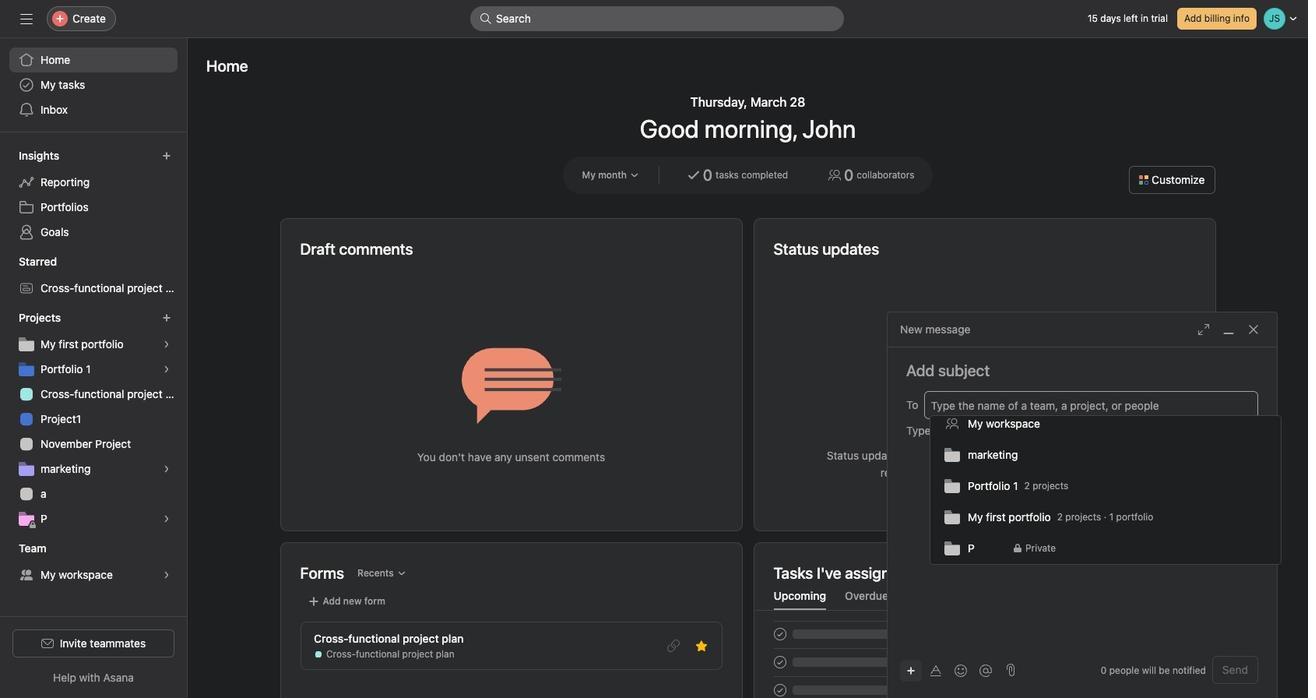 Task type: locate. For each thing, give the bounding box(es) containing it.
minimize image
[[1223, 323, 1236, 336]]

toolbar
[[901, 659, 1000, 681]]

list box
[[471, 6, 845, 31]]

see details, portfolio 1 image
[[162, 365, 171, 374]]

Type the name of a team, a project, or people text field
[[931, 396, 1250, 414]]

dialog
[[888, 312, 1278, 698]]

Add subject text field
[[888, 360, 1278, 382]]

new insights image
[[162, 151, 171, 160]]

remove from favorites image
[[695, 640, 708, 652]]

new project or portfolio image
[[162, 313, 171, 323]]

copy form link image
[[667, 640, 680, 652]]

global element
[[0, 38, 187, 132]]

hide sidebar image
[[20, 12, 33, 25]]



Task type: vqa. For each thing, say whether or not it's contained in the screenshot.
the topmost Notifications
no



Task type: describe. For each thing, give the bounding box(es) containing it.
see details, p image
[[162, 514, 171, 524]]

formatting image
[[930, 664, 943, 677]]

close image
[[1248, 323, 1261, 336]]

emoji image
[[955, 664, 968, 677]]

insights element
[[0, 142, 187, 248]]

expand popout to full screen image
[[1198, 323, 1211, 336]]

prominent image
[[480, 12, 492, 25]]

teams element
[[0, 534, 187, 591]]

see details, marketing image
[[162, 464, 171, 474]]

see details, my first portfolio image
[[162, 340, 171, 349]]

projects element
[[0, 304, 187, 534]]

at mention image
[[980, 664, 993, 677]]

starred element
[[0, 248, 187, 304]]

see details, my workspace image
[[162, 570, 171, 580]]



